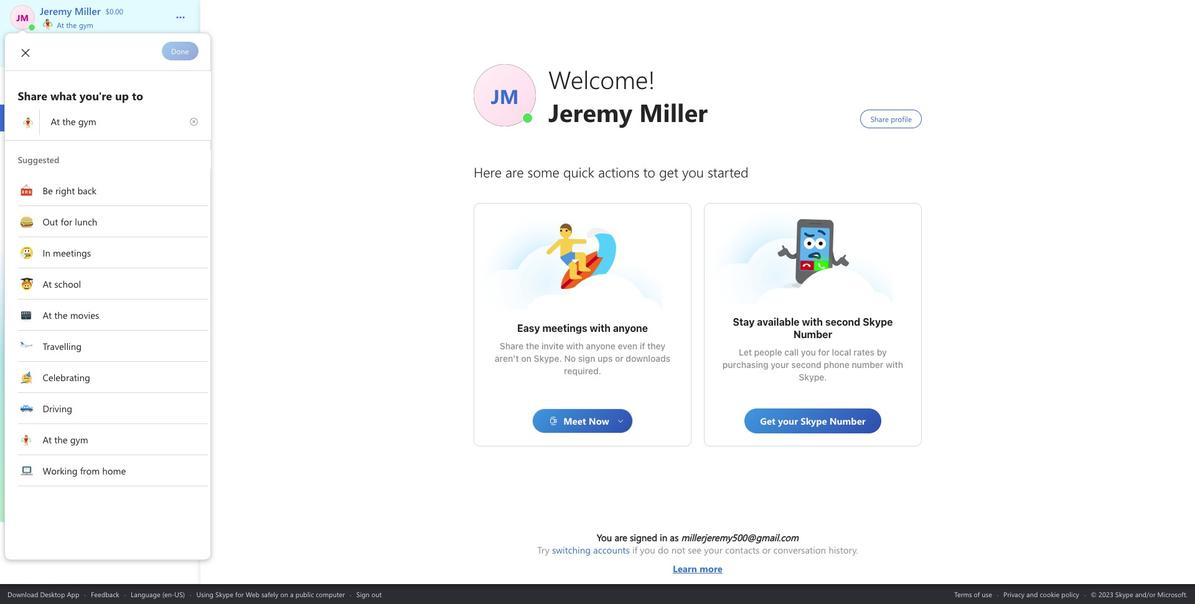 Task type: describe. For each thing, give the bounding box(es) containing it.
history.
[[829, 544, 859, 556]]

switching
[[552, 544, 591, 556]]

with inside 'let people call you for local rates by purchasing your second phone number with skype.'
[[886, 359, 904, 370]]

people,
[[27, 45, 55, 57]]

cookie
[[1040, 590, 1060, 599]]

easy
[[518, 323, 540, 334]]

second inside 'let people call you for local rates by purchasing your second phone number with skype.'
[[792, 359, 822, 370]]

bell
[[63, 348, 78, 361]]

safely
[[262, 590, 279, 599]]

downloads
[[626, 353, 671, 364]]

sign out link
[[357, 590, 382, 599]]

if inside try switching accounts if you do not see your contacts or conversation history. learn more
[[633, 544, 638, 556]]

privacy and cookie policy
[[1004, 590, 1080, 599]]

easy meetings with anyone
[[518, 323, 648, 334]]

use
[[982, 590, 993, 599]]

skype. inside share the invite with anyone even if they aren't on skype. no sign ups or downloads required.
[[534, 353, 562, 364]]

ups
[[598, 353, 613, 364]]

or inside share the invite with anyone even if they aren't on skype. no sign ups or downloads required.
[[615, 353, 624, 364]]

computer
[[316, 590, 345, 599]]

terms of use link
[[955, 590, 993, 599]]

language (en-us)
[[131, 590, 185, 599]]

sign out
[[357, 590, 382, 599]]

you inside 'let people call you for local rates by purchasing your second phone number with skype.'
[[801, 347, 816, 358]]

at
[[57, 20, 64, 30]]

using skype for web safely on a public computer
[[196, 590, 345, 599]]

language (en-us) link
[[131, 590, 185, 599]]

number
[[794, 329, 833, 340]]

signed
[[630, 531, 658, 544]]

if inside share the invite with anyone even if they aren't on skype. no sign ups or downloads required.
[[640, 341, 646, 351]]

your inside try switching accounts if you do not see your contacts or conversation history. learn more
[[705, 544, 723, 556]]

share
[[500, 341, 524, 351]]

with inside stay available with second skype number
[[802, 316, 823, 328]]

more
[[700, 562, 723, 575]]

1 vertical spatial on
[[281, 590, 288, 599]]

groups,
[[58, 45, 87, 57]]

people, groups, messages, web button
[[10, 40, 165, 62]]

us)
[[175, 590, 185, 599]]

mansurfer
[[546, 222, 590, 235]]

messages,
[[89, 45, 128, 57]]

as
[[670, 531, 679, 544]]

in
[[660, 531, 668, 544]]

skype inside stay available with second skype number
[[863, 316, 894, 328]]

policy
[[1062, 590, 1080, 599]]

language
[[131, 590, 160, 599]]

feedback
[[91, 590, 119, 599]]

anyone inside share the invite with anyone even if they aren't on skype. no sign ups or downloads required.
[[586, 341, 616, 351]]

for inside 'let people call you for local rates by purchasing your second phone number with skype.'
[[819, 347, 830, 358]]

accounts
[[594, 544, 630, 556]]

1 vertical spatial skype
[[216, 590, 234, 599]]

whosthis
[[776, 216, 815, 229]]

even
[[618, 341, 638, 351]]

you are signed in as
[[597, 531, 682, 544]]

let
[[739, 347, 752, 358]]

0 vertical spatial anyone
[[613, 323, 648, 334]]

out
[[372, 590, 382, 599]]

with inside share the invite with anyone even if they aren't on skype. no sign ups or downloads required.
[[566, 341, 584, 351]]

app
[[67, 590, 79, 599]]

learn more link
[[538, 556, 859, 575]]

try switching accounts if you do not see your contacts or conversation history. learn more
[[538, 544, 859, 575]]

invite
[[542, 341, 564, 351]]



Task type: vqa. For each thing, say whether or not it's contained in the screenshot.
the safely
yes



Task type: locate. For each thing, give the bounding box(es) containing it.
a
[[290, 590, 294, 599]]

call
[[785, 347, 799, 358]]

switching accounts link
[[552, 544, 630, 556]]

people
[[755, 347, 783, 358]]

the down easy
[[526, 341, 540, 351]]

sign
[[357, 590, 370, 599]]

0 horizontal spatial second
[[792, 359, 822, 370]]

second down call
[[792, 359, 822, 370]]

your inside 'let people call you for local rates by purchasing your second phone number with skype.'
[[771, 359, 790, 370]]

or right contacts
[[763, 544, 771, 556]]

1 horizontal spatial second
[[826, 316, 861, 328]]

no
[[565, 353, 576, 364]]

see
[[688, 544, 702, 556]]

1 vertical spatial the
[[526, 341, 540, 351]]

feedback link
[[91, 590, 119, 599]]

1 vertical spatial skype.
[[799, 372, 828, 382]]

0 horizontal spatial you
[[641, 544, 656, 556]]

second inside stay available with second skype number
[[826, 316, 861, 328]]

0 vertical spatial you
[[801, 347, 816, 358]]

(en-
[[162, 590, 175, 599]]

on down share
[[522, 353, 532, 364]]

1 horizontal spatial skype
[[863, 316, 894, 328]]

if up downloads
[[640, 341, 646, 351]]

using
[[196, 590, 214, 599]]

number
[[852, 359, 884, 370]]

1 horizontal spatial the
[[526, 341, 540, 351]]

let people call you for local rates by purchasing your second phone number with skype.
[[723, 347, 906, 382]]

second
[[826, 316, 861, 328], [792, 359, 822, 370]]

contacts
[[726, 544, 760, 556]]

download desktop app
[[7, 590, 79, 599]]

or right ups
[[615, 353, 624, 364]]

you left do
[[641, 544, 656, 556]]

0 horizontal spatial or
[[615, 353, 624, 364]]

1 horizontal spatial you
[[801, 347, 816, 358]]

are
[[615, 531, 628, 544]]

1 vertical spatial anyone
[[586, 341, 616, 351]]

0 horizontal spatial for
[[235, 590, 244, 599]]

with down by
[[886, 359, 904, 370]]

1 vertical spatial for
[[235, 590, 244, 599]]

or inside try switching accounts if you do not see your contacts or conversation history. learn more
[[763, 544, 771, 556]]

skype.
[[534, 353, 562, 364], [799, 372, 828, 382]]

you inside try switching accounts if you do not see your contacts or conversation history. learn more
[[641, 544, 656, 556]]

0 horizontal spatial the
[[66, 20, 77, 30]]

try
[[538, 544, 550, 556]]

the for gym
[[66, 20, 77, 30]]

skype. down phone
[[799, 372, 828, 382]]

at the gym button
[[40, 17, 163, 30]]

with up number
[[802, 316, 823, 328]]

desktop
[[40, 590, 65, 599]]

1 vertical spatial if
[[633, 544, 638, 556]]

skype
[[863, 316, 894, 328], [216, 590, 234, 599]]

meetings
[[543, 323, 588, 334]]

terms of use
[[955, 590, 993, 599]]

using skype for web safely on a public computer link
[[196, 590, 345, 599]]

1 horizontal spatial on
[[522, 353, 532, 364]]

with up no
[[566, 341, 584, 351]]

0 vertical spatial your
[[771, 359, 790, 370]]

the for invite
[[526, 341, 540, 351]]

for
[[819, 347, 830, 358], [235, 590, 244, 599]]

0 vertical spatial on
[[522, 353, 532, 364]]

or
[[615, 353, 624, 364], [763, 544, 771, 556]]

the inside button
[[66, 20, 77, 30]]

your right see
[[705, 544, 723, 556]]

you right call
[[801, 347, 816, 358]]

Edit mood message text field
[[50, 115, 187, 128]]

of
[[975, 590, 981, 599]]

share the invite with anyone even if they aren't on skype. no sign ups or downloads required.
[[495, 341, 673, 376]]

your
[[771, 359, 790, 370], [705, 544, 723, 556]]

skype up by
[[863, 316, 894, 328]]

rates
[[854, 347, 875, 358]]

not
[[672, 544, 686, 556]]

0 vertical spatial the
[[66, 20, 77, 30]]

1 vertical spatial or
[[763, 544, 771, 556]]

0 vertical spatial or
[[615, 353, 624, 364]]

0 horizontal spatial on
[[281, 590, 288, 599]]

on left the a
[[281, 590, 288, 599]]

second up local
[[826, 316, 861, 328]]

the
[[66, 20, 77, 30], [526, 341, 540, 351]]

1 horizontal spatial or
[[763, 544, 771, 556]]

1 horizontal spatial for
[[819, 347, 830, 358]]

for left local
[[819, 347, 830, 358]]

0 horizontal spatial skype.
[[534, 353, 562, 364]]

download desktop app link
[[7, 590, 79, 599]]

anyone up ups
[[586, 341, 616, 351]]

skype. down the invite at the left bottom of the page
[[534, 353, 562, 364]]

the inside share the invite with anyone even if they aren't on skype. no sign ups or downloads required.
[[526, 341, 540, 351]]

stay
[[733, 316, 755, 328]]

privacy and cookie policy link
[[1004, 590, 1080, 599]]

they
[[648, 341, 666, 351]]

you
[[801, 347, 816, 358], [641, 544, 656, 556]]

public
[[296, 590, 314, 599]]

1 vertical spatial your
[[705, 544, 723, 556]]

do
[[658, 544, 669, 556]]

stay available with second skype number
[[733, 316, 896, 340]]

skype right using
[[216, 590, 234, 599]]

people, groups, messages, web
[[27, 45, 146, 57]]

aren't
[[495, 353, 519, 364]]

tab list
[[0, 70, 200, 105]]

0 vertical spatial for
[[819, 347, 830, 358]]

local
[[833, 347, 852, 358]]

terms
[[955, 590, 973, 599]]

with up ups
[[590, 323, 611, 334]]

0 vertical spatial skype.
[[534, 353, 562, 364]]

anyone up even
[[613, 323, 648, 334]]

1 horizontal spatial skype.
[[799, 372, 828, 382]]

1 vertical spatial second
[[792, 359, 822, 370]]

download
[[7, 590, 38, 599]]

sign
[[578, 353, 596, 364]]

privacy
[[1004, 590, 1025, 599]]

learn
[[673, 562, 698, 575]]

conversation
[[774, 544, 827, 556]]

web
[[246, 590, 260, 599]]

phone
[[824, 359, 850, 370]]

0 horizontal spatial skype
[[216, 590, 234, 599]]

0 vertical spatial second
[[826, 316, 861, 328]]

0 horizontal spatial your
[[705, 544, 723, 556]]

the right "at"
[[66, 20, 77, 30]]

1 horizontal spatial your
[[771, 359, 790, 370]]

for left web
[[235, 590, 244, 599]]

gym
[[79, 20, 93, 30]]

0 vertical spatial if
[[640, 341, 646, 351]]

you
[[597, 531, 612, 544]]

1 horizontal spatial if
[[640, 341, 646, 351]]

on inside share the invite with anyone even if they aren't on skype. no sign ups or downloads required.
[[522, 353, 532, 364]]

and
[[1027, 590, 1039, 599]]

1 vertical spatial you
[[641, 544, 656, 556]]

0 vertical spatial skype
[[863, 316, 894, 328]]

available
[[757, 316, 800, 328]]

web
[[130, 45, 146, 57]]

if right are
[[633, 544, 638, 556]]

anyone
[[613, 323, 648, 334], [586, 341, 616, 351]]

your down call
[[771, 359, 790, 370]]

if
[[640, 341, 646, 351], [633, 544, 638, 556]]

by
[[877, 347, 887, 358]]

0 horizontal spatial if
[[633, 544, 638, 556]]

skype. inside 'let people call you for local rates by purchasing your second phone number with skype.'
[[799, 372, 828, 382]]

purchasing
[[723, 359, 769, 370]]

required.
[[564, 366, 602, 376]]

at the gym
[[55, 20, 93, 30]]



